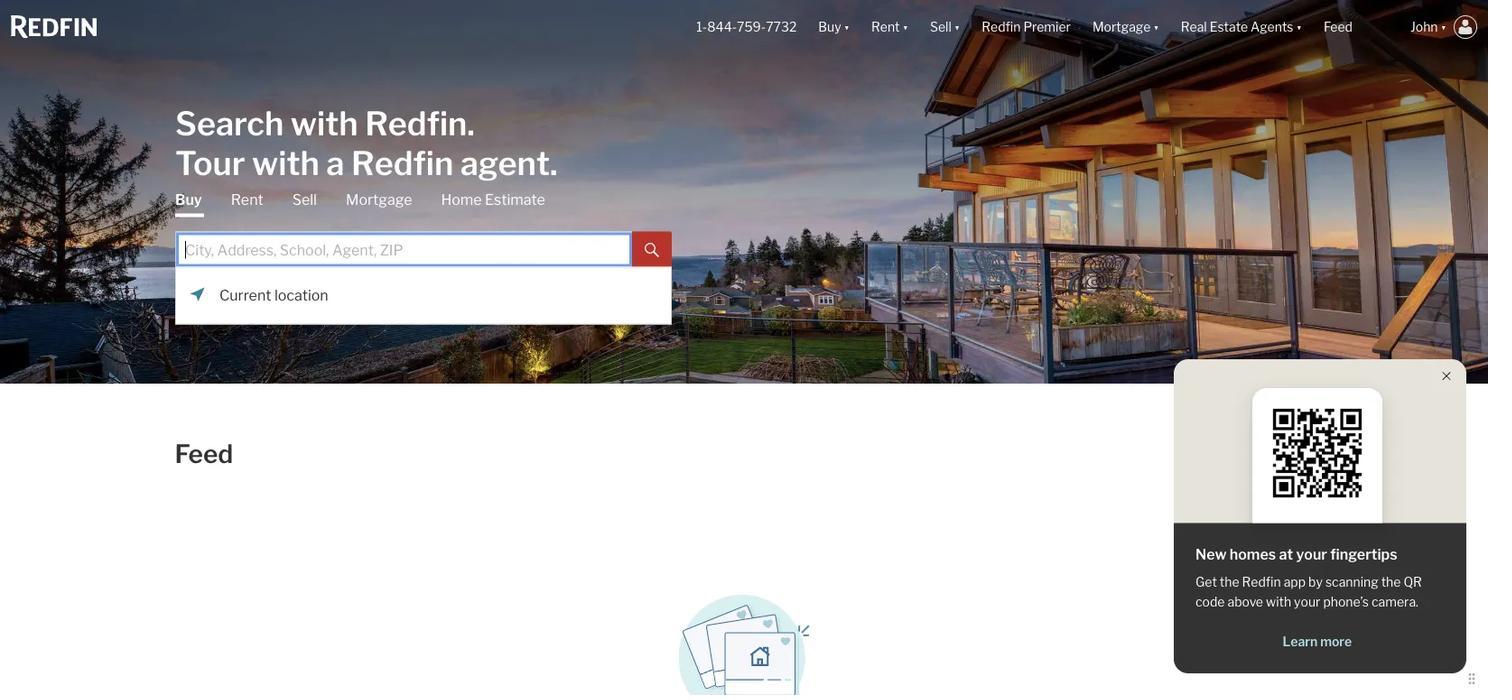 Task type: locate. For each thing, give the bounding box(es) containing it.
mortgage for mortgage
[[346, 191, 412, 209]]

▾ left the 'rent ▾'
[[844, 19, 850, 35]]

1 horizontal spatial rent
[[872, 19, 900, 35]]

mortgage inside dropdown button
[[1093, 19, 1151, 35]]

search with redfin. tour with a redfin agent.
[[175, 103, 558, 183]]

2 the from the left
[[1381, 575, 1401, 590]]

0 horizontal spatial redfin
[[351, 143, 454, 183]]

with inside get the redfin app by scanning the qr code above with your phone's camera.
[[1266, 595, 1291, 610]]

buy for buy ▾
[[818, 19, 841, 35]]

rent inside tab list
[[231, 191, 263, 209]]

0 vertical spatial buy
[[818, 19, 841, 35]]

1 vertical spatial rent
[[231, 191, 263, 209]]

0 vertical spatial sell
[[930, 19, 952, 35]]

rent ▾ button
[[861, 0, 919, 54]]

1 vertical spatial your
[[1294, 595, 1321, 610]]

mortgage inside tab list
[[346, 191, 412, 209]]

1-844-759-7732 link
[[697, 19, 797, 35]]

mortgage
[[1093, 19, 1151, 35], [346, 191, 412, 209]]

rent right buy ▾
[[872, 19, 900, 35]]

▾ left 'sell ▾'
[[903, 19, 909, 35]]

1 horizontal spatial sell
[[930, 19, 952, 35]]

buy for buy
[[175, 191, 202, 209]]

sell right the 'rent ▾'
[[930, 19, 952, 35]]

1 horizontal spatial redfin
[[982, 19, 1021, 35]]

1-844-759-7732
[[697, 19, 797, 35]]

rent ▾
[[872, 19, 909, 35]]

redfin
[[982, 19, 1021, 35], [351, 143, 454, 183], [1242, 575, 1281, 590]]

redfin left premier
[[982, 19, 1021, 35]]

mortgage left real
[[1093, 19, 1151, 35]]

redfin inside get the redfin app by scanning the qr code above with your phone's camera.
[[1242, 575, 1281, 590]]

fingertips
[[1330, 546, 1398, 564]]

mortgage ▾ button
[[1082, 0, 1170, 54]]

your
[[1296, 546, 1327, 564], [1294, 595, 1321, 610]]

rent inside dropdown button
[[872, 19, 900, 35]]

camera.
[[1372, 595, 1419, 610]]

2 vertical spatial redfin
[[1242, 575, 1281, 590]]

estate
[[1210, 19, 1248, 35]]

with
[[291, 103, 358, 143], [252, 143, 320, 183], [1266, 595, 1291, 610]]

new
[[1196, 546, 1227, 564]]

▾ left real
[[1153, 19, 1159, 35]]

rent down tour
[[231, 191, 263, 209]]

redfin up above at the right of page
[[1242, 575, 1281, 590]]

▾ for rent ▾
[[903, 19, 909, 35]]

buy
[[818, 19, 841, 35], [175, 191, 202, 209]]

1 horizontal spatial the
[[1381, 575, 1401, 590]]

1 horizontal spatial buy
[[818, 19, 841, 35]]

the right get
[[1220, 575, 1240, 590]]

a
[[326, 143, 344, 183]]

0 horizontal spatial sell
[[292, 191, 317, 209]]

0 horizontal spatial buy
[[175, 191, 202, 209]]

844-
[[707, 19, 737, 35]]

3 ▾ from the left
[[954, 19, 960, 35]]

feed
[[1324, 19, 1353, 35], [175, 439, 233, 470]]

location
[[274, 287, 328, 304]]

1 ▾ from the left
[[844, 19, 850, 35]]

1 vertical spatial sell
[[292, 191, 317, 209]]

1 vertical spatial buy
[[175, 191, 202, 209]]

real
[[1181, 19, 1207, 35]]

1 the from the left
[[1220, 575, 1240, 590]]

1 vertical spatial mortgage
[[346, 191, 412, 209]]

mortgage for mortgage ▾
[[1093, 19, 1151, 35]]

6 ▾ from the left
[[1441, 19, 1447, 35]]

2 horizontal spatial redfin
[[1242, 575, 1281, 590]]

real estate agents ▾ button
[[1170, 0, 1313, 54]]

0 vertical spatial mortgage
[[1093, 19, 1151, 35]]

tab list
[[175, 190, 672, 325]]

premier
[[1024, 19, 1071, 35]]

rent for rent ▾
[[872, 19, 900, 35]]

0 horizontal spatial rent
[[231, 191, 263, 209]]

mortgage ▾ button
[[1093, 0, 1159, 54]]

current location
[[219, 287, 328, 304]]

buy ▾ button
[[818, 0, 850, 54]]

sell ▾ button
[[930, 0, 960, 54]]

0 horizontal spatial the
[[1220, 575, 1240, 590]]

sell
[[930, 19, 952, 35], [292, 191, 317, 209]]

feed button
[[1313, 0, 1400, 54]]

real estate agents ▾ link
[[1181, 0, 1302, 54]]

learn
[[1283, 634, 1318, 650]]

1 horizontal spatial feed
[[1324, 19, 1353, 35]]

▾ right agents
[[1296, 19, 1302, 35]]

rent link
[[231, 190, 263, 210]]

estimate
[[485, 191, 545, 209]]

homes
[[1230, 546, 1276, 564]]

buy ▾
[[818, 19, 850, 35]]

buy right 7732
[[818, 19, 841, 35]]

1 horizontal spatial mortgage
[[1093, 19, 1151, 35]]

search
[[175, 103, 284, 143]]

current location button
[[219, 286, 657, 306]]

2 ▾ from the left
[[903, 19, 909, 35]]

1 vertical spatial redfin
[[351, 143, 454, 183]]

redfin premier button
[[971, 0, 1082, 54]]

▾ right john
[[1441, 19, 1447, 35]]

mortgage ▾
[[1093, 19, 1159, 35]]

the
[[1220, 575, 1240, 590], [1381, 575, 1401, 590]]

sell inside tab list
[[292, 191, 317, 209]]

0 vertical spatial redfin
[[982, 19, 1021, 35]]

▾ for john ▾
[[1441, 19, 1447, 35]]

0 horizontal spatial mortgage
[[346, 191, 412, 209]]

your down by
[[1294, 595, 1321, 610]]

0 vertical spatial feed
[[1324, 19, 1353, 35]]

app install qr code image
[[1267, 403, 1368, 504]]

sell right rent "link"
[[292, 191, 317, 209]]

mortgage up city, address, school, agent, zip search field
[[346, 191, 412, 209]]

redfin up mortgage link
[[351, 143, 454, 183]]

1 vertical spatial feed
[[175, 439, 233, 470]]

submit search image
[[645, 243, 659, 258]]

▾
[[844, 19, 850, 35], [903, 19, 909, 35], [954, 19, 960, 35], [1153, 19, 1159, 35], [1296, 19, 1302, 35], [1441, 19, 1447, 35]]

rent
[[872, 19, 900, 35], [231, 191, 263, 209]]

buy down tour
[[175, 191, 202, 209]]

▾ right the 'rent ▾'
[[954, 19, 960, 35]]

by
[[1309, 575, 1323, 590]]

0 vertical spatial rent
[[872, 19, 900, 35]]

the up camera.
[[1381, 575, 1401, 590]]

your right the at
[[1296, 546, 1327, 564]]

scanning
[[1326, 575, 1379, 590]]

sell inside dropdown button
[[930, 19, 952, 35]]

4 ▾ from the left
[[1153, 19, 1159, 35]]

john ▾
[[1411, 19, 1447, 35]]

buy inside dropdown button
[[818, 19, 841, 35]]



Task type: vqa. For each thing, say whether or not it's contained in the screenshot.
mortgage for Mortgage ▾
yes



Task type: describe. For each thing, give the bounding box(es) containing it.
rent for rent
[[231, 191, 263, 209]]

your inside get the redfin app by scanning the qr code above with your phone's camera.
[[1294, 595, 1321, 610]]

app
[[1284, 575, 1306, 590]]

home estimate
[[441, 191, 545, 209]]

real estate agents ▾
[[1181, 19, 1302, 35]]

current
[[219, 287, 271, 304]]

buy ▾ button
[[808, 0, 861, 54]]

learn more link
[[1196, 634, 1439, 651]]

above
[[1228, 595, 1263, 610]]

▾ for buy ▾
[[844, 19, 850, 35]]

0 horizontal spatial feed
[[175, 439, 233, 470]]

new homes at your fingertips
[[1196, 546, 1398, 564]]

agents
[[1251, 19, 1294, 35]]

City, Address, School, Agent, ZIP search field
[[175, 232, 632, 268]]

buy link
[[175, 190, 202, 217]]

759-
[[737, 19, 766, 35]]

redfin inside search with redfin. tour with a redfin agent.
[[351, 143, 454, 183]]

tour
[[175, 143, 245, 183]]

code
[[1196, 595, 1225, 610]]

more
[[1320, 634, 1352, 650]]

get
[[1196, 575, 1217, 590]]

tab list containing buy
[[175, 190, 672, 325]]

sell ▾
[[930, 19, 960, 35]]

agent.
[[460, 143, 558, 183]]

feed inside 'feed' button
[[1324, 19, 1353, 35]]

get the redfin app by scanning the qr code above with your phone's camera.
[[1196, 575, 1422, 610]]

sell for sell
[[292, 191, 317, 209]]

5 ▾ from the left
[[1296, 19, 1302, 35]]

redfin premier
[[982, 19, 1071, 35]]

▾ for sell ▾
[[954, 19, 960, 35]]

phone's
[[1323, 595, 1369, 610]]

home estimate link
[[441, 190, 545, 210]]

sell for sell ▾
[[930, 19, 952, 35]]

sell link
[[292, 190, 317, 210]]

learn more
[[1283, 634, 1352, 650]]

john
[[1411, 19, 1438, 35]]

mortgage link
[[346, 190, 412, 210]]

rent ▾ button
[[872, 0, 909, 54]]

sell ▾ button
[[919, 0, 971, 54]]

0 vertical spatial your
[[1296, 546, 1327, 564]]

home
[[441, 191, 482, 209]]

1-
[[697, 19, 707, 35]]

at
[[1279, 546, 1293, 564]]

7732
[[766, 19, 797, 35]]

redfin inside button
[[982, 19, 1021, 35]]

redfin.
[[365, 103, 475, 143]]

qr
[[1404, 575, 1422, 590]]

▾ for mortgage ▾
[[1153, 19, 1159, 35]]



